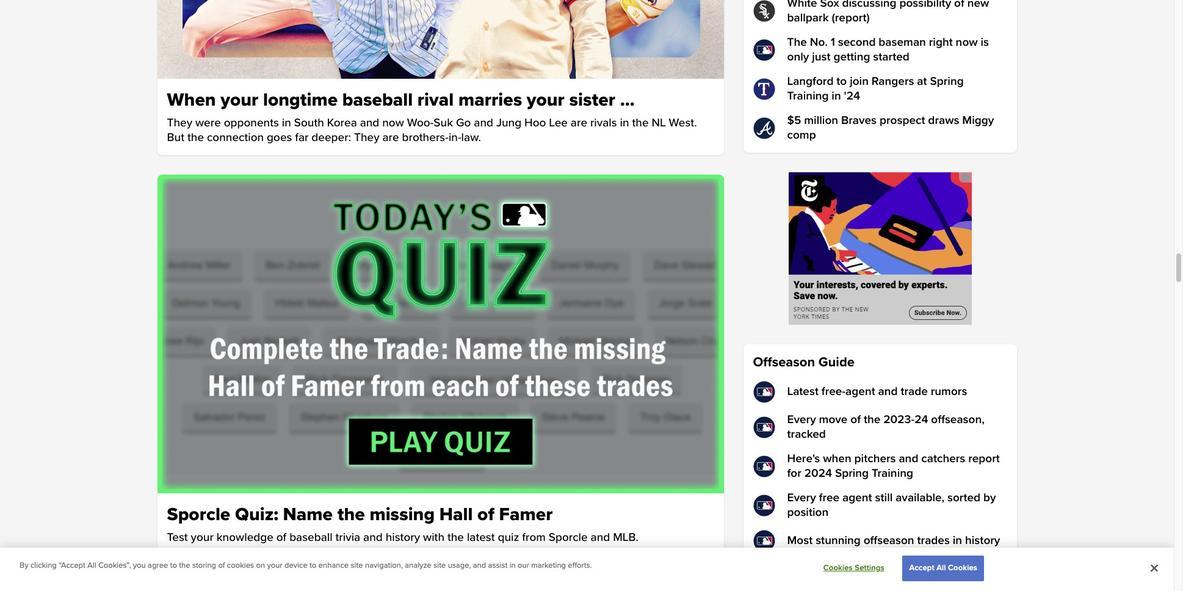 Task type: describe. For each thing, give the bounding box(es) containing it.
and inside here's when pitchers and catchers report for 2024 spring training
[[899, 452, 919, 466]]

spring inside langford to join rangers at spring training in '24
[[931, 75, 964, 89]]

free-
[[822, 385, 846, 399]]

the left nl
[[632, 116, 649, 130]]

of inside every move of the 2023-24 offseason, tracked
[[851, 413, 861, 427]]

tracked
[[788, 428, 826, 442]]

nl
[[652, 116, 666, 130]]

most stunning offseason trades in history
[[788, 534, 1001, 548]]

knowledge
[[217, 531, 274, 545]]

test
[[167, 531, 188, 545]]

2 site from the left
[[434, 561, 446, 571]]

rangers image
[[753, 78, 775, 100]]

mlb image for the
[[753, 39, 775, 61]]

(report)
[[832, 11, 870, 25]]

the up trivia
[[338, 503, 365, 526]]

of up device
[[277, 531, 287, 545]]

0 horizontal spatial all
[[87, 561, 96, 571]]

your inside sporcle quiz: name the missing hall of famer test your knowledge of baseball trivia and history with the latest quiz from sporcle and mlb.
[[191, 531, 214, 545]]

but
[[167, 131, 184, 145]]

...
[[620, 88, 635, 111]]

every move of the 2023-24 offseason, tracked
[[788, 413, 985, 442]]

the inside privacy alert dialog
[[179, 561, 190, 571]]

position
[[788, 506, 829, 520]]

and right korea
[[360, 116, 380, 130]]

cookies settings button
[[816, 557, 893, 581]]

available,
[[896, 491, 945, 505]]

report
[[969, 452, 1000, 466]]

discussing
[[843, 0, 897, 10]]

and up law.
[[474, 116, 494, 130]]

by
[[20, 561, 28, 571]]

brothers-
[[402, 131, 449, 145]]

in inside privacy alert dialog
[[510, 561, 516, 571]]

marries
[[459, 88, 522, 111]]

by
[[984, 491, 997, 505]]

advertisement element
[[789, 172, 972, 325]]

here's when pitchers and catchers report for 2024 spring training
[[788, 452, 1000, 481]]

usage,
[[448, 561, 471, 571]]

every free agent still available, sorted by position link
[[753, 491, 1008, 520]]

sister
[[570, 88, 616, 111]]

jung
[[497, 116, 522, 130]]

sox
[[821, 0, 840, 10]]

mlb image for here's
[[753, 456, 775, 478]]

accept
[[910, 563, 935, 573]]

most stunning offseason trades in history link
[[753, 530, 1008, 552]]

in inside langford to join rangers at spring training in '24
[[832, 89, 842, 103]]

you
[[133, 561, 146, 571]]

rivals
[[591, 116, 617, 130]]

of inside privacy alert dialog
[[218, 561, 225, 571]]

by clicking "accept all cookies", you agree to the storing of cookies on your device to enhance site navigation, analyze site usage, and assist in our marketing efforts.
[[20, 561, 592, 571]]

of up latest
[[478, 503, 495, 526]]

the inside every move of the 2023-24 offseason, tracked
[[864, 413, 881, 427]]

your inside privacy alert dialog
[[267, 561, 283, 571]]

1
[[831, 35, 836, 49]]

prospect
[[880, 114, 926, 128]]

opponents
[[224, 116, 279, 130]]

training inside here's when pitchers and catchers report for 2024 spring training
[[872, 467, 914, 481]]

catchers
[[922, 452, 966, 466]]

cookies inside button
[[824, 563, 853, 573]]

0 vertical spatial sporcle
[[167, 503, 230, 526]]

accept all cookies button
[[903, 556, 985, 581]]

rangers
[[872, 75, 915, 89]]

0 horizontal spatial to
[[170, 561, 177, 571]]

offseason
[[753, 354, 816, 371]]

hoo
[[525, 116, 546, 130]]

woo-
[[407, 116, 434, 130]]

agent for free
[[843, 491, 873, 505]]

1 horizontal spatial are
[[571, 116, 588, 130]]

cookies
[[227, 561, 254, 571]]

is
[[981, 35, 990, 49]]

spring inside here's when pitchers and catchers report for 2024 spring training
[[836, 467, 869, 481]]

white
[[788, 0, 818, 10]]

with
[[423, 531, 445, 545]]

for
[[788, 467, 802, 481]]

enhance
[[319, 561, 349, 571]]

assist
[[488, 561, 508, 571]]

training inside langford to join rangers at spring training in '24
[[788, 89, 829, 103]]

miggy
[[963, 114, 995, 128]]

$5 million braves prospect draws miggy comp
[[788, 114, 995, 142]]

when
[[823, 452, 852, 466]]

far
[[295, 131, 309, 145]]

mlb image for most
[[753, 530, 775, 552]]

comp
[[788, 128, 816, 142]]

million
[[805, 114, 839, 128]]

$5
[[788, 114, 802, 128]]

analyze
[[405, 561, 432, 571]]

'24
[[845, 89, 861, 103]]

now inside 'the no. 1 second baseman right now is only just getting started'
[[956, 35, 978, 49]]

latest free-agent and trade rumors link
[[753, 381, 1008, 403]]

hall
[[440, 503, 473, 526]]

free
[[819, 491, 840, 505]]

and left mlb.
[[591, 531, 610, 545]]

mlb image for every
[[753, 495, 775, 517]]

agree
[[148, 561, 168, 571]]

trades
[[918, 534, 950, 548]]

name
[[283, 503, 333, 526]]

rival
[[418, 88, 454, 111]]

pitchers
[[855, 452, 896, 466]]

$5 million braves prospect draws miggy comp link
[[753, 114, 1008, 143]]

when your longtime baseball rival marries your sister ... image
[[157, 0, 724, 79]]

famer
[[499, 503, 553, 526]]

the down were
[[187, 131, 204, 145]]

just
[[812, 50, 831, 64]]



Task type: locate. For each thing, give the bounding box(es) containing it.
in right trades in the bottom of the page
[[953, 534, 963, 548]]

of right storing
[[218, 561, 225, 571]]

1 vertical spatial sporcle
[[549, 531, 588, 545]]

they up but
[[167, 116, 192, 130]]

baseball
[[343, 88, 413, 111], [290, 531, 333, 545]]

3 mlb image from the top
[[753, 456, 775, 478]]

the
[[788, 35, 807, 49]]

goes
[[267, 131, 292, 145]]

they
[[167, 116, 192, 130], [354, 131, 380, 145]]

2 mlb image from the top
[[753, 417, 775, 439]]

1 site from the left
[[351, 561, 363, 571]]

suk
[[434, 116, 453, 130]]

sporcle up test
[[167, 503, 230, 526]]

of right move
[[851, 413, 861, 427]]

every up tracked
[[788, 413, 816, 427]]

join
[[850, 75, 869, 89]]

the no. 1 second baseman right now is only just getting started link
[[753, 35, 1008, 65]]

in inside the most stunning offseason trades in history link
[[953, 534, 963, 548]]

were
[[195, 116, 221, 130]]

langford to join rangers at spring training in '24 link
[[753, 75, 1008, 104]]

training down pitchers
[[872, 467, 914, 481]]

efforts.
[[568, 561, 592, 571]]

1 horizontal spatial they
[[354, 131, 380, 145]]

0 vertical spatial are
[[571, 116, 588, 130]]

second
[[839, 35, 876, 49]]

sporcle
[[167, 503, 230, 526], [549, 531, 588, 545]]

white sox discussing possibility of new ballpark (report) link
[[753, 0, 1008, 26]]

all inside accept all cookies button
[[937, 563, 947, 573]]

latest
[[467, 531, 495, 545]]

right
[[929, 35, 953, 49]]

at
[[918, 75, 928, 89]]

latest
[[788, 385, 819, 399]]

1 horizontal spatial spring
[[931, 75, 964, 89]]

history inside sporcle quiz: name the missing hall of famer test your knowledge of baseball trivia and history with the latest quiz from sporcle and mlb.
[[386, 531, 420, 545]]

0 vertical spatial baseball
[[343, 88, 413, 111]]

from
[[522, 531, 546, 545]]

and left the assist
[[473, 561, 486, 571]]

in left '24
[[832, 89, 842, 103]]

training down the langford
[[788, 89, 829, 103]]

3 mlb image from the top
[[753, 530, 775, 552]]

here's
[[788, 452, 821, 466]]

0 vertical spatial mlb image
[[753, 39, 775, 61]]

offseason,
[[932, 413, 985, 427]]

law.
[[462, 131, 481, 145]]

spring right at
[[931, 75, 964, 89]]

0 horizontal spatial sporcle
[[167, 503, 230, 526]]

1 cookies from the left
[[824, 563, 853, 573]]

now inside when your longtime baseball rival marries your sister ... they were opponents in south korea and now woo-suk go and jung hoo lee are rivals in the nl west. but the connection goes far deeper: they are brothers-in-law.
[[383, 116, 404, 130]]

0 horizontal spatial they
[[167, 116, 192, 130]]

2 every from the top
[[788, 491, 816, 505]]

and right trivia
[[363, 531, 383, 545]]

possibility
[[900, 0, 952, 10]]

stunning
[[816, 534, 861, 548]]

0 vertical spatial spring
[[931, 75, 964, 89]]

agent inside every free agent still available, sorted by position
[[843, 491, 873, 505]]

24
[[915, 413, 929, 427]]

on
[[256, 561, 265, 571]]

1 horizontal spatial history
[[966, 534, 1001, 548]]

baseball down name
[[290, 531, 333, 545]]

no.
[[810, 35, 828, 49]]

history
[[386, 531, 420, 545], [966, 534, 1001, 548]]

mlb.
[[613, 531, 639, 545]]

braves image
[[753, 117, 775, 139]]

of inside white sox discussing possibility of new ballpark (report)
[[955, 0, 965, 10]]

braves
[[842, 114, 877, 128]]

now left is at the right top of the page
[[956, 35, 978, 49]]

to left join
[[837, 75, 847, 89]]

site left usage,
[[434, 561, 446, 571]]

1 horizontal spatial cookies
[[949, 563, 978, 573]]

agent down guide
[[846, 385, 876, 399]]

sporcle quiz: name the missing hall of famer link
[[167, 503, 714, 526]]

to right device
[[310, 561, 317, 571]]

2 vertical spatial mlb image
[[753, 530, 775, 552]]

sporcle quiz: name the missing hall of famer image
[[157, 175, 724, 493]]

1 vertical spatial training
[[872, 467, 914, 481]]

your up opponents
[[221, 88, 259, 111]]

they down korea
[[354, 131, 380, 145]]

spring
[[931, 75, 964, 89], [836, 467, 869, 481]]

are right lee
[[571, 116, 588, 130]]

your
[[221, 88, 259, 111], [527, 88, 565, 111], [191, 531, 214, 545], [267, 561, 283, 571]]

in right rivals
[[620, 116, 629, 130]]

white sox image
[[753, 0, 775, 22]]

mlb image for latest
[[753, 381, 775, 403]]

in left the our
[[510, 561, 516, 571]]

the right with
[[448, 531, 464, 545]]

2 cookies from the left
[[949, 563, 978, 573]]

deeper:
[[312, 131, 351, 145]]

0 horizontal spatial baseball
[[290, 531, 333, 545]]

and
[[360, 116, 380, 130], [474, 116, 494, 130], [879, 385, 898, 399], [899, 452, 919, 466], [363, 531, 383, 545], [591, 531, 610, 545], [473, 561, 486, 571]]

ballpark
[[788, 11, 829, 25]]

white sox discussing possibility of new ballpark (report)
[[788, 0, 990, 25]]

mlb image left the
[[753, 39, 775, 61]]

your up hoo
[[527, 88, 565, 111]]

1 vertical spatial every
[[788, 491, 816, 505]]

langford
[[788, 75, 834, 89]]

baseball up korea
[[343, 88, 413, 111]]

1 horizontal spatial training
[[872, 467, 914, 481]]

mlb image left position
[[753, 495, 775, 517]]

still
[[876, 491, 893, 505]]

mlb image inside the no. 1 second baseman right now is only just getting started 'link'
[[753, 39, 775, 61]]

2 mlb image from the top
[[753, 495, 775, 517]]

mlb image down offseason
[[753, 381, 775, 403]]

langford to join rangers at spring training in '24
[[788, 75, 964, 103]]

1 vertical spatial agent
[[843, 491, 873, 505]]

your right test
[[191, 531, 214, 545]]

all
[[87, 561, 96, 571], [937, 563, 947, 573]]

1 vertical spatial spring
[[836, 467, 869, 481]]

mlb image inside every move of the 2023-24 offseason, tracked link
[[753, 417, 775, 439]]

1 vertical spatial mlb image
[[753, 495, 775, 517]]

west.
[[669, 116, 697, 130]]

draws
[[929, 114, 960, 128]]

mlb image left for
[[753, 456, 775, 478]]

offseason
[[864, 534, 915, 548]]

1 every from the top
[[788, 413, 816, 427]]

baseball inside sporcle quiz: name the missing hall of famer test your knowledge of baseball trivia and history with the latest quiz from sporcle and mlb.
[[290, 531, 333, 545]]

every free agent still available, sorted by position
[[788, 491, 997, 520]]

of
[[955, 0, 965, 10], [851, 413, 861, 427], [478, 503, 495, 526], [277, 531, 287, 545], [218, 561, 225, 571]]

0 horizontal spatial now
[[383, 116, 404, 130]]

when your longtime baseball rival marries your sister ... they were opponents in south korea and now woo-suk go and jung hoo lee are rivals in the nl west. but the connection goes far deeper: they are brothers-in-law.
[[167, 88, 697, 145]]

mlb image inside here's when pitchers and catchers report for 2024 spring training link
[[753, 456, 775, 478]]

1 horizontal spatial now
[[956, 35, 978, 49]]

getting
[[834, 50, 871, 64]]

0 horizontal spatial spring
[[836, 467, 869, 481]]

history down missing at the bottom left of the page
[[386, 531, 420, 545]]

mlb image for every
[[753, 417, 775, 439]]

1 mlb image from the top
[[753, 381, 775, 403]]

connection
[[207, 131, 264, 145]]

longtime
[[263, 88, 338, 111]]

1 horizontal spatial site
[[434, 561, 446, 571]]

1 vertical spatial baseball
[[290, 531, 333, 545]]

mlb image inside every free agent still available, sorted by position link
[[753, 495, 775, 517]]

move
[[819, 413, 848, 427]]

sporcle up efforts.
[[549, 531, 588, 545]]

0 horizontal spatial cookies
[[824, 563, 853, 573]]

cookies
[[824, 563, 853, 573], [949, 563, 978, 573]]

are
[[571, 116, 588, 130], [383, 131, 399, 145]]

mlb image left most on the bottom right
[[753, 530, 775, 552]]

agent for free-
[[846, 385, 876, 399]]

agent left the still at the bottom right of the page
[[843, 491, 873, 505]]

cookies down trades in the bottom of the page
[[949, 563, 978, 573]]

rumors
[[931, 385, 968, 399]]

missing
[[370, 503, 435, 526]]

trade
[[901, 385, 928, 399]]

the left storing
[[179, 561, 190, 571]]

1 horizontal spatial sporcle
[[549, 531, 588, 545]]

in up "goes"
[[282, 116, 291, 130]]

2024
[[805, 467, 833, 481]]

of left new on the right top of the page
[[955, 0, 965, 10]]

site right enhance
[[351, 561, 363, 571]]

cookies inside button
[[949, 563, 978, 573]]

history down by
[[966, 534, 1001, 548]]

quiz:
[[235, 503, 278, 526]]

baseball inside when your longtime baseball rival marries your sister ... they were opponents in south korea and now woo-suk go and jung hoo lee are rivals in the nl west. but the connection goes far deeper: they are brothers-in-law.
[[343, 88, 413, 111]]

0 vertical spatial every
[[788, 413, 816, 427]]

are left brothers-
[[383, 131, 399, 145]]

device
[[285, 561, 308, 571]]

1 vertical spatial mlb image
[[753, 417, 775, 439]]

now left woo-
[[383, 116, 404, 130]]

1 horizontal spatial baseball
[[343, 88, 413, 111]]

2023-
[[884, 413, 915, 427]]

every for every move of the 2023-24 offseason, tracked
[[788, 413, 816, 427]]

0 horizontal spatial history
[[386, 531, 420, 545]]

every inside every move of the 2023-24 offseason, tracked
[[788, 413, 816, 427]]

mlb image left tracked
[[753, 417, 775, 439]]

and inside privacy alert dialog
[[473, 561, 486, 571]]

1 vertical spatial are
[[383, 131, 399, 145]]

0 horizontal spatial site
[[351, 561, 363, 571]]

0 vertical spatial they
[[167, 116, 192, 130]]

agent inside "link"
[[846, 385, 876, 399]]

1 mlb image from the top
[[753, 39, 775, 61]]

your right on
[[267, 561, 283, 571]]

sorted
[[948, 491, 981, 505]]

cookies down stunning
[[824, 563, 853, 573]]

to right agree
[[170, 561, 177, 571]]

1 vertical spatial they
[[354, 131, 380, 145]]

spring down when
[[836, 467, 869, 481]]

and inside latest free-agent and trade rumors "link"
[[879, 385, 898, 399]]

0 vertical spatial now
[[956, 35, 978, 49]]

2 horizontal spatial to
[[837, 75, 847, 89]]

every for every free agent still available, sorted by position
[[788, 491, 816, 505]]

0 vertical spatial agent
[[846, 385, 876, 399]]

privacy alert dialog
[[0, 548, 1175, 591]]

and right pitchers
[[899, 452, 919, 466]]

2 vertical spatial mlb image
[[753, 456, 775, 478]]

most
[[788, 534, 813, 548]]

the left 2023-
[[864, 413, 881, 427]]

trivia
[[336, 531, 360, 545]]

all right "accept
[[87, 561, 96, 571]]

0 horizontal spatial training
[[788, 89, 829, 103]]

every inside every free agent still available, sorted by position
[[788, 491, 816, 505]]

0 vertical spatial mlb image
[[753, 381, 775, 403]]

guide
[[819, 354, 855, 371]]

0 vertical spatial training
[[788, 89, 829, 103]]

1 horizontal spatial all
[[937, 563, 947, 573]]

0 horizontal spatial are
[[383, 131, 399, 145]]

all right accept
[[937, 563, 947, 573]]

every up position
[[788, 491, 816, 505]]

mlb image
[[753, 39, 775, 61], [753, 417, 775, 439], [753, 456, 775, 478]]

offseason guide
[[753, 354, 855, 371]]

1 vertical spatial now
[[383, 116, 404, 130]]

the no. 1 second baseman right now is only just getting started
[[788, 35, 990, 64]]

mlb image
[[753, 381, 775, 403], [753, 495, 775, 517], [753, 530, 775, 552]]

1 horizontal spatial to
[[310, 561, 317, 571]]

south
[[294, 116, 324, 130]]

cookies",
[[98, 561, 131, 571]]

"accept
[[59, 561, 85, 571]]

agent
[[846, 385, 876, 399], [843, 491, 873, 505]]

and left trade on the right bottom of page
[[879, 385, 898, 399]]

to inside langford to join rangers at spring training in '24
[[837, 75, 847, 89]]

lee
[[549, 116, 568, 130]]



Task type: vqa. For each thing, say whether or not it's contained in the screenshot.
'available,'
yes



